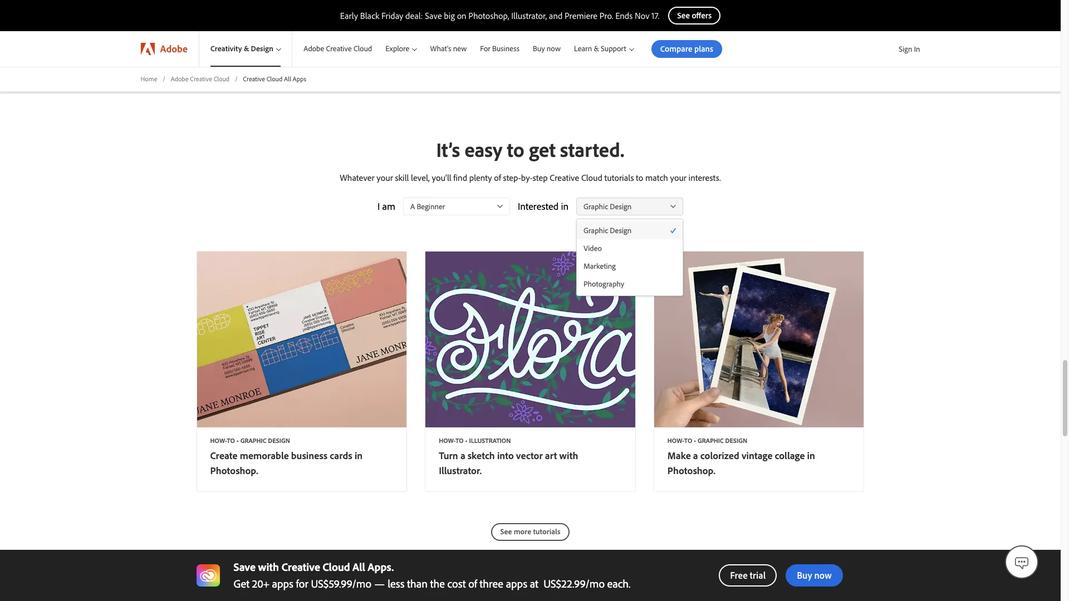 Task type: describe. For each thing, give the bounding box(es) containing it.
cloud down the started.
[[582, 172, 603, 183]]

what's new
[[431, 44, 467, 54]]

learn & support button
[[568, 31, 641, 67]]

save with creative cloud all apps. get 20+ apps for us$ 59 . 99 /mo — less than the cost of three apps at us$ 22 . 99 /mo each.
[[234, 561, 631, 591]]

create
[[210, 450, 238, 462]]

business
[[291, 450, 328, 462]]

now for the leftmost buy now link
[[547, 44, 561, 54]]

of inside save with creative cloud all apps. get 20+ apps for us$ 59 . 99 /mo — less than the cost of three apps at us$ 22 . 99 /mo each.
[[469, 577, 477, 591]]

less
[[388, 577, 405, 591]]

adobe up apps at the left of page
[[304, 44, 325, 54]]

with inside how-to • illustration turn a sketch into vector art with illustrator.
[[560, 450, 579, 462]]

memorable
[[240, 450, 289, 462]]

art
[[545, 450, 558, 462]]

2 . from the left
[[573, 577, 574, 591]]

cost
[[448, 577, 466, 591]]

sign
[[900, 44, 913, 54]]

cloud down creativity
[[214, 75, 230, 83]]

for business
[[481, 44, 520, 54]]

graphic design list box
[[577, 222, 683, 293]]

us$59.99 per month per license element
[[311, 577, 372, 591]]

level,
[[411, 172, 430, 183]]

step
[[533, 172, 548, 183]]

for
[[481, 44, 491, 54]]

how-to • graphic design make a colorized vintage collage in photoshop.
[[668, 437, 816, 477]]

free trial
[[731, 570, 766, 581]]

to for create memorable business cards in photoshop.
[[227, 437, 235, 445]]

illustration
[[469, 437, 511, 445]]

the
[[431, 577, 445, 591]]

whatever your skill level, you'll find plenty of step-by-step creative cloud tutorials to match your interests.
[[340, 172, 722, 183]]

each.
[[608, 577, 631, 591]]

2 /mo from the left
[[586, 577, 605, 591]]

creativity
[[211, 44, 242, 54]]

& for creativity
[[244, 44, 249, 54]]

2 us$ from the left
[[544, 577, 562, 591]]

1 horizontal spatial of
[[494, 172, 501, 183]]

how-to • graphic design create memorable business cards in photoshop.
[[210, 437, 363, 477]]

us$22.99 per month per license element
[[544, 577, 605, 591]]

graphic inside "list box"
[[584, 226, 609, 236]]

and
[[549, 10, 563, 21]]

nov
[[635, 10, 650, 21]]

how- for create memorable business cards in photoshop.
[[210, 437, 227, 445]]

2 apps from the left
[[506, 577, 528, 591]]

1 vertical spatial buy
[[798, 570, 813, 581]]

deal:
[[406, 10, 423, 21]]

home link
[[141, 75, 157, 84]]

creative right step
[[550, 172, 580, 183]]

marketing
[[584, 261, 616, 271]]

graphic design for graphic design dropdown button
[[584, 202, 632, 212]]

see
[[501, 527, 512, 537]]

2 your from the left
[[671, 172, 687, 183]]

design inside graphic design dropdown button
[[610, 202, 632, 212]]

in
[[915, 44, 921, 54]]

get
[[234, 577, 250, 591]]

into
[[498, 450, 514, 462]]

whatever
[[340, 172, 375, 183]]

in inside how-to • graphic design make a colorized vintage collage in photoshop.
[[808, 450, 816, 462]]

creativity & design
[[211, 44, 274, 54]]

collage
[[775, 450, 805, 462]]

how-to • illustration turn a sketch into vector art with illustrator.
[[439, 437, 579, 477]]

cloud left apps at the left of page
[[267, 75, 283, 83]]

ends
[[616, 10, 633, 21]]

apps.
[[368, 561, 394, 575]]

graphic inside how-to • graphic design create memorable business cards in photoshop.
[[241, 437, 267, 445]]

cloud inside save with creative cloud all apps. get 20+ apps for us$ 59 . 99 /mo — less than the cost of three apps at us$ 22 . 99 /mo each.
[[323, 561, 350, 575]]

beginner
[[417, 202, 445, 212]]

cards
[[330, 450, 353, 462]]

how- for turn a sketch into vector art with illustrator.
[[439, 437, 456, 445]]

• for sketch
[[465, 437, 468, 445]]

for
[[296, 577, 309, 591]]

pro.
[[600, 10, 614, 21]]

graphic design button
[[577, 198, 684, 216]]

sign in
[[900, 44, 921, 54]]

with inside save with creative cloud all apps. get 20+ apps for us$ 59 . 99 /mo — less than the cost of three apps at us$ 22 . 99 /mo each.
[[258, 561, 279, 575]]

started.
[[561, 137, 625, 162]]

explore
[[386, 44, 410, 54]]

match
[[646, 172, 669, 183]]

1 vertical spatial tutorials
[[534, 527, 561, 537]]

0 vertical spatial buy
[[533, 44, 545, 54]]

photoshop. inside how-to • graphic design make a colorized vintage collage in photoshop.
[[668, 465, 716, 477]]

on
[[457, 10, 467, 21]]

new
[[453, 44, 467, 54]]

early
[[340, 10, 358, 21]]

1 your from the left
[[377, 172, 393, 183]]

graphic inside how-to • graphic design make a colorized vintage collage in photoshop.
[[698, 437, 724, 445]]

creativity & design button
[[199, 31, 292, 67]]

22
[[562, 577, 573, 591]]

creative cloud all apps
[[243, 75, 307, 83]]

what's new link
[[424, 31, 474, 67]]

creative down creativity
[[190, 75, 212, 83]]

0 vertical spatial save
[[425, 10, 442, 21]]

a inside how-to • graphic design make a colorized vintage collage in photoshop.
[[694, 450, 699, 462]]

graphic inside dropdown button
[[584, 202, 609, 212]]

trial
[[750, 570, 766, 581]]

learn
[[574, 44, 592, 54]]

video
[[584, 244, 602, 254]]

i
[[378, 200, 380, 213]]

save inside save with creative cloud all apps. get 20+ apps for us$ 59 . 99 /mo — less than the cost of three apps at us$ 22 . 99 /mo each.
[[234, 561, 256, 575]]

vector
[[516, 450, 543, 462]]

• for a
[[694, 437, 697, 445]]

step-
[[503, 172, 521, 183]]

home
[[141, 75, 157, 83]]

0 horizontal spatial buy now
[[533, 44, 561, 54]]

0 horizontal spatial adobe creative cloud link
[[171, 75, 230, 84]]

at
[[530, 577, 539, 591]]

it's
[[437, 137, 460, 162]]

business
[[493, 44, 520, 54]]



Task type: vqa. For each thing, say whether or not it's contained in the screenshot.
CAREERS Link
no



Task type: locate. For each thing, give the bounding box(es) containing it.
how- up the create
[[210, 437, 227, 445]]

graphic design inside "list box"
[[584, 226, 632, 236]]

1 horizontal spatial adobe creative cloud
[[304, 44, 372, 54]]

apps
[[293, 75, 307, 83]]

vintage
[[742, 450, 773, 462]]

to up make
[[685, 437, 693, 445]]

1 vertical spatial graphic design
[[584, 226, 632, 236]]

adobe
[[160, 42, 188, 55], [304, 44, 325, 54], [171, 75, 189, 83]]

of right cost
[[469, 577, 477, 591]]

1 horizontal spatial /mo
[[586, 577, 605, 591]]

2 a from the left
[[694, 450, 699, 462]]

1 horizontal spatial us$
[[544, 577, 562, 591]]

1 horizontal spatial 99
[[574, 577, 586, 591]]

creative down early in the left of the page
[[326, 44, 352, 54]]

design
[[251, 44, 274, 54], [610, 202, 632, 212], [610, 226, 632, 236], [268, 437, 290, 445], [726, 437, 748, 445]]

to left match at top right
[[636, 172, 644, 183]]

creative up for
[[282, 561, 320, 575]]

us$ right at
[[544, 577, 562, 591]]

1 horizontal spatial buy now
[[798, 570, 832, 581]]

your right match at top right
[[671, 172, 687, 183]]

1 /mo from the left
[[353, 577, 372, 591]]

0 horizontal spatial us$
[[311, 577, 329, 591]]

how- for make a colorized vintage collage in photoshop.
[[668, 437, 685, 445]]

graphic
[[584, 202, 609, 212], [584, 226, 609, 236], [241, 437, 267, 445], [698, 437, 724, 445]]

1 99 from the left
[[341, 577, 353, 591]]

2 & from the left
[[594, 44, 600, 54]]

a
[[461, 450, 466, 462], [694, 450, 699, 462]]

sign in button
[[897, 40, 923, 59]]

how- inside how-to • graphic design create memorable business cards in photoshop.
[[210, 437, 227, 445]]

0 horizontal spatial now
[[547, 44, 561, 54]]

1 vertical spatial now
[[815, 570, 832, 581]]

in inside how-to • graphic design create memorable business cards in photoshop.
[[355, 450, 363, 462]]

big
[[444, 10, 455, 21]]

2 photoshop. from the left
[[668, 465, 716, 477]]

0 horizontal spatial .
[[339, 577, 341, 591]]

make
[[668, 450, 691, 462]]

illustrator.
[[439, 465, 482, 477]]

1 • from the left
[[237, 437, 239, 445]]

—
[[374, 577, 385, 591]]

0 horizontal spatial tutorials
[[534, 527, 561, 537]]

0 vertical spatial now
[[547, 44, 561, 54]]

free
[[731, 570, 748, 581]]

to up the create
[[227, 437, 235, 445]]

by-
[[521, 172, 533, 183]]

adobe creative cloud link down creativity
[[171, 75, 230, 84]]

in right collage
[[808, 450, 816, 462]]

& for learn
[[594, 44, 600, 54]]

2 99 from the left
[[574, 577, 586, 591]]

1 us$ from the left
[[311, 577, 329, 591]]

design up colorized
[[726, 437, 748, 445]]

photoshop. down make
[[668, 465, 716, 477]]

1 horizontal spatial apps
[[506, 577, 528, 591]]

buy
[[533, 44, 545, 54], [798, 570, 813, 581]]

in right interested
[[561, 200, 569, 213]]

design up the memorable
[[268, 437, 290, 445]]

all
[[284, 75, 291, 83], [353, 561, 365, 575]]

illustrator,
[[512, 10, 547, 21]]

creative down the creativity & design popup button
[[243, 75, 265, 83]]

1 vertical spatial adobe creative cloud
[[171, 75, 230, 83]]

1 horizontal spatial now
[[815, 570, 832, 581]]

3 • from the left
[[694, 437, 697, 445]]

99 right 22 at the bottom right
[[574, 577, 586, 591]]

with
[[560, 450, 579, 462], [258, 561, 279, 575]]

0 vertical spatial buy now link
[[527, 31, 568, 67]]

photoshop. inside how-to • graphic design create memorable business cards in photoshop.
[[210, 465, 258, 477]]

a beginner
[[411, 202, 445, 212]]

a
[[411, 202, 415, 212]]

am
[[383, 200, 396, 213]]

in
[[561, 200, 569, 213], [355, 450, 363, 462], [808, 450, 816, 462]]

& right learn
[[594, 44, 600, 54]]

how- inside how-to • graphic design make a colorized vintage collage in photoshop.
[[668, 437, 685, 445]]

friday
[[382, 10, 404, 21]]

. right at
[[573, 577, 574, 591]]

adobe creative cloud link down early in the left of the page
[[293, 31, 379, 67]]

save up get
[[234, 561, 256, 575]]

/mo left each.
[[586, 577, 605, 591]]

than
[[407, 577, 428, 591]]

0 vertical spatial all
[[284, 75, 291, 83]]

all inside save with creative cloud all apps. get 20+ apps for us$ 59 . 99 /mo — less than the cost of three apps at us$ 22 . 99 /mo each.
[[353, 561, 365, 575]]

adobe creative cloud down creativity
[[171, 75, 230, 83]]

apps
[[272, 577, 294, 591], [506, 577, 528, 591]]

apps left at
[[506, 577, 528, 591]]

1 horizontal spatial how-
[[439, 437, 456, 445]]

59
[[329, 577, 339, 591]]

buy right business
[[533, 44, 545, 54]]

easy
[[465, 137, 503, 162]]

to
[[507, 137, 525, 162], [636, 172, 644, 183], [227, 437, 235, 445], [456, 437, 464, 445], [685, 437, 693, 445]]

a right make
[[694, 450, 699, 462]]

99
[[341, 577, 353, 591], [574, 577, 586, 591]]

adobe creative cloud down early in the left of the page
[[304, 44, 372, 54]]

adobe link
[[130, 31, 199, 67]]

0 horizontal spatial in
[[355, 450, 363, 462]]

1 horizontal spatial &
[[594, 44, 600, 54]]

0 vertical spatial adobe creative cloud link
[[293, 31, 379, 67]]

0 horizontal spatial /mo
[[353, 577, 372, 591]]

now for right buy now link
[[815, 570, 832, 581]]

/mo left —
[[353, 577, 372, 591]]

see more tutorials link
[[492, 524, 570, 542]]

2 • from the left
[[465, 437, 468, 445]]

buy now
[[533, 44, 561, 54], [798, 570, 832, 581]]

0 horizontal spatial buy now link
[[527, 31, 568, 67]]

how- up turn
[[439, 437, 456, 445]]

1 vertical spatial adobe creative cloud link
[[171, 75, 230, 84]]

to up turn
[[456, 437, 464, 445]]

1 horizontal spatial •
[[465, 437, 468, 445]]

1 horizontal spatial a
[[694, 450, 699, 462]]

1 vertical spatial save
[[234, 561, 256, 575]]

0 horizontal spatial apps
[[272, 577, 294, 591]]

adobe left creativity
[[160, 42, 188, 55]]

• inside how-to • graphic design create memorable business cards in photoshop.
[[237, 437, 239, 445]]

0 horizontal spatial your
[[377, 172, 393, 183]]

0 vertical spatial of
[[494, 172, 501, 183]]

0 horizontal spatial 99
[[341, 577, 353, 591]]

& inside popup button
[[244, 44, 249, 54]]

0 horizontal spatial &
[[244, 44, 249, 54]]

us$
[[311, 577, 329, 591], [544, 577, 562, 591]]

to inside how-to • illustration turn a sketch into vector art with illustrator.
[[456, 437, 464, 445]]

1 horizontal spatial save
[[425, 10, 442, 21]]

buy right "trial"
[[798, 570, 813, 581]]

1 photoshop. from the left
[[210, 465, 258, 477]]

plenty
[[470, 172, 492, 183]]

1 horizontal spatial in
[[561, 200, 569, 213]]

& right creativity
[[244, 44, 249, 54]]

adobe creative cloud link
[[293, 31, 379, 67], [171, 75, 230, 84]]

save left big
[[425, 10, 442, 21]]

tutorials right more
[[534, 527, 561, 537]]

0 vertical spatial graphic design
[[584, 202, 632, 212]]

design inside how-to • graphic design make a colorized vintage collage in photoshop.
[[726, 437, 748, 445]]

0 vertical spatial tutorials
[[605, 172, 634, 183]]

99 right 59
[[341, 577, 353, 591]]

a inside how-to • illustration turn a sketch into vector art with illustrator.
[[461, 450, 466, 462]]

black
[[360, 10, 380, 21]]

more
[[514, 527, 532, 537]]

0 horizontal spatial all
[[284, 75, 291, 83]]

photoshop.
[[210, 465, 258, 477], [668, 465, 716, 477]]

graphic design for "graphic design" "list box"
[[584, 226, 632, 236]]

to left the get
[[507, 137, 525, 162]]

how- inside how-to • illustration turn a sketch into vector art with illustrator.
[[439, 437, 456, 445]]

support
[[601, 44, 627, 54]]

photography
[[584, 279, 625, 289]]

now
[[547, 44, 561, 54], [815, 570, 832, 581]]

0 horizontal spatial •
[[237, 437, 239, 445]]

design up creative cloud all apps
[[251, 44, 274, 54]]

3 how- from the left
[[668, 437, 685, 445]]

0 vertical spatial adobe creative cloud
[[304, 44, 372, 54]]

explore button
[[379, 31, 424, 67]]

1 vertical spatial buy now link
[[786, 565, 844, 587]]

1 how- from the left
[[210, 437, 227, 445]]

interested
[[518, 200, 559, 213]]

graphic design inside graphic design dropdown button
[[584, 202, 632, 212]]

0 vertical spatial buy now
[[533, 44, 561, 54]]

interested in
[[518, 200, 569, 213]]

turn
[[439, 450, 459, 462]]

1 . from the left
[[339, 577, 341, 591]]

0 horizontal spatial how-
[[210, 437, 227, 445]]

adobe right home
[[171, 75, 189, 83]]

1 & from the left
[[244, 44, 249, 54]]

you'll
[[432, 172, 452, 183]]

your
[[377, 172, 393, 183], [671, 172, 687, 183]]

photoshop,
[[469, 10, 510, 21]]

sketch
[[468, 450, 495, 462]]

0 horizontal spatial adobe creative cloud
[[171, 75, 230, 83]]

design down graphic design dropdown button
[[610, 226, 632, 236]]

2 how- from the left
[[439, 437, 456, 445]]

with right art
[[560, 450, 579, 462]]

0 vertical spatial with
[[560, 450, 579, 462]]

1 horizontal spatial with
[[560, 450, 579, 462]]

to for make a colorized vintage collage in photoshop.
[[685, 437, 693, 445]]

to inside how-to • graphic design create memorable business cards in photoshop.
[[227, 437, 235, 445]]

tutorials up graphic design dropdown button
[[605, 172, 634, 183]]

see more tutorials
[[501, 527, 561, 537]]

2 horizontal spatial •
[[694, 437, 697, 445]]

cloud up 59
[[323, 561, 350, 575]]

i am
[[378, 200, 396, 213]]

1 horizontal spatial .
[[573, 577, 574, 591]]

tutorials
[[605, 172, 634, 183], [534, 527, 561, 537]]

in right cards
[[355, 450, 363, 462]]

learn & support
[[574, 44, 627, 54]]

17.
[[652, 10, 660, 21]]

substance 3d painter image
[[196, 565, 220, 588]]

2 horizontal spatial how-
[[668, 437, 685, 445]]

premiere
[[565, 10, 598, 21]]

all left apps at the left of page
[[284, 75, 291, 83]]

design inside how-to • graphic design create memorable business cards in photoshop.
[[268, 437, 290, 445]]

all left apps.
[[353, 561, 365, 575]]

apps left for
[[272, 577, 294, 591]]

0 horizontal spatial with
[[258, 561, 279, 575]]

1 horizontal spatial adobe creative cloud link
[[293, 31, 379, 67]]

. right for
[[339, 577, 341, 591]]

how- up make
[[668, 437, 685, 445]]

1 apps from the left
[[272, 577, 294, 591]]

1 horizontal spatial your
[[671, 172, 687, 183]]

0 horizontal spatial a
[[461, 450, 466, 462]]

1 vertical spatial of
[[469, 577, 477, 591]]

0 horizontal spatial buy
[[533, 44, 545, 54]]

1 horizontal spatial tutorials
[[605, 172, 634, 183]]

three
[[480, 577, 504, 591]]

colorized
[[701, 450, 740, 462]]

1 vertical spatial with
[[258, 561, 279, 575]]

a right turn
[[461, 450, 466, 462]]

a beginner button
[[403, 198, 510, 216]]

0 horizontal spatial of
[[469, 577, 477, 591]]

• inside how-to • graphic design make a colorized vintage collage in photoshop.
[[694, 437, 697, 445]]

with up 20+
[[258, 561, 279, 575]]

1 horizontal spatial photoshop.
[[668, 465, 716, 477]]

of left the step-
[[494, 172, 501, 183]]

free trial link
[[720, 565, 778, 587]]

0 horizontal spatial photoshop.
[[210, 465, 258, 477]]

1 a from the left
[[461, 450, 466, 462]]

1 horizontal spatial buy now link
[[786, 565, 844, 587]]

1 graphic design from the top
[[584, 202, 632, 212]]

creative inside save with creative cloud all apps. get 20+ apps for us$ 59 . 99 /mo — less than the cost of three apps at us$ 22 . 99 /mo each.
[[282, 561, 320, 575]]

early black friday deal: save big on photoshop, illustrator, and premiere pro. ends nov 17.
[[340, 10, 660, 21]]

design inside "graphic design" "list box"
[[610, 226, 632, 236]]

design inside the creativity & design popup button
[[251, 44, 274, 54]]

20+
[[252, 577, 270, 591]]

• inside how-to • illustration turn a sketch into vector art with illustrator.
[[465, 437, 468, 445]]

• for memorable
[[237, 437, 239, 445]]

1 vertical spatial all
[[353, 561, 365, 575]]

us$ right for
[[311, 577, 329, 591]]

cloud down black
[[354, 44, 372, 54]]

your left skill
[[377, 172, 393, 183]]

•
[[237, 437, 239, 445], [465, 437, 468, 445], [694, 437, 697, 445]]

save
[[425, 10, 442, 21], [234, 561, 256, 575]]

& inside dropdown button
[[594, 44, 600, 54]]

2 graphic design from the top
[[584, 226, 632, 236]]

what's
[[431, 44, 452, 54]]

to for turn a sketch into vector art with illustrator.
[[456, 437, 464, 445]]

1 vertical spatial buy now
[[798, 570, 832, 581]]

for business link
[[474, 31, 527, 67]]

get
[[529, 137, 556, 162]]

it's easy to get started.
[[437, 137, 625, 162]]

1 horizontal spatial buy
[[798, 570, 813, 581]]

to inside how-to • graphic design make a colorized vintage collage in photoshop.
[[685, 437, 693, 445]]

2 horizontal spatial in
[[808, 450, 816, 462]]

1 horizontal spatial all
[[353, 561, 365, 575]]

design up "graphic design" "list box"
[[610, 202, 632, 212]]

0 horizontal spatial save
[[234, 561, 256, 575]]

graphic design
[[584, 202, 632, 212], [584, 226, 632, 236]]

photoshop. down the create
[[210, 465, 258, 477]]



